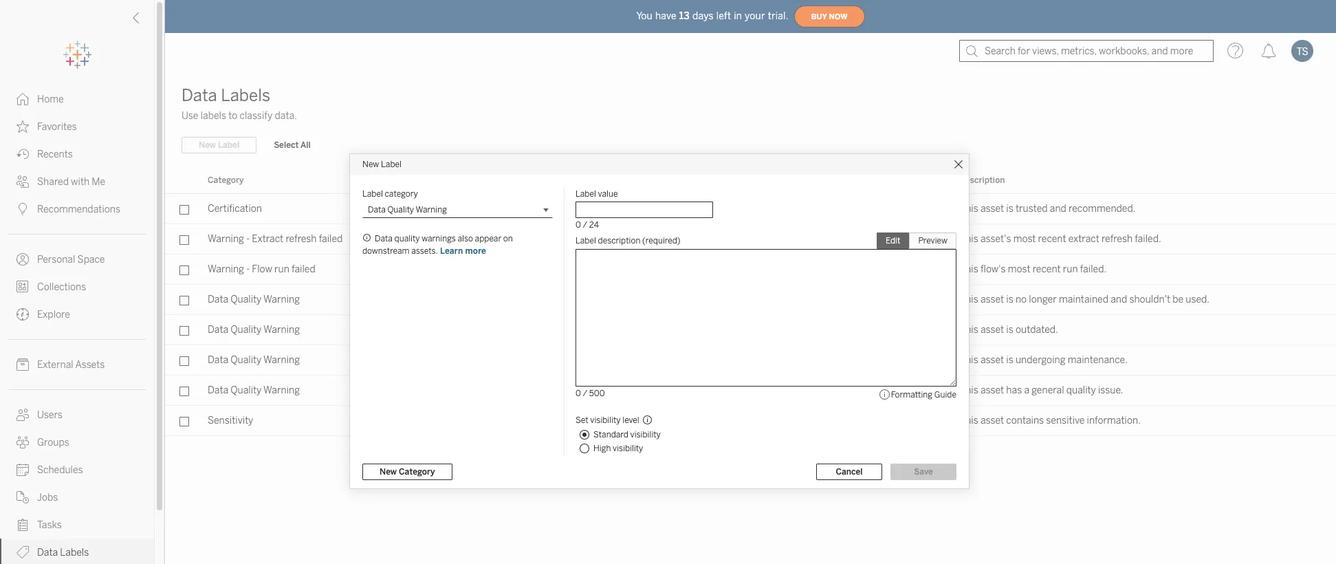 Task type: describe. For each thing, give the bounding box(es) containing it.
groups
[[37, 437, 69, 449]]

this for this asset is trusted and recommended.
[[960, 203, 979, 215]]

asset for no
[[981, 294, 1004, 305]]

external
[[37, 359, 73, 371]]

label up label category
[[381, 160, 402, 169]]

information image
[[879, 389, 891, 401]]

you
[[637, 10, 653, 22]]

recents
[[37, 149, 73, 160]]

data inside the main navigation. press the up and down arrow keys to access links. 'element'
[[37, 547, 58, 559]]

new for select all
[[199, 140, 216, 150]]

set visibility level
[[576, 416, 640, 425]]

used.
[[1186, 294, 1210, 305]]

preview
[[919, 236, 948, 246]]

asset for undergoing
[[981, 354, 1004, 366]]

maintained
[[1059, 294, 1109, 305]]

label value
[[576, 189, 618, 199]]

labels
[[201, 110, 226, 122]]

sensitivity
[[208, 415, 253, 427]]

data labels link
[[0, 539, 154, 564]]

(required)
[[643, 236, 681, 246]]

row group containing certification
[[165, 194, 1337, 436]]

warnings
[[422, 234, 456, 244]]

- for flow
[[246, 263, 250, 275]]

me
[[92, 176, 105, 188]]

1 horizontal spatial new
[[363, 160, 379, 169]]

0 vertical spatial failed.
[[1135, 233, 1162, 245]]

favorites
[[37, 121, 77, 133]]

new category
[[380, 467, 435, 477]]

recent for run
[[1033, 263, 1061, 275]]

asset for sensitive
[[981, 415, 1004, 427]]

explore link
[[0, 301, 154, 328]]

is for undergoing
[[1007, 354, 1014, 366]]

outdated.
[[1016, 324, 1059, 336]]

tasks
[[37, 519, 62, 531]]

high
[[594, 444, 611, 453]]

is for outdated.
[[1007, 324, 1014, 336]]

asset for outdated.
[[981, 324, 1004, 336]]

this asset's most recent extract refresh failed.
[[960, 233, 1162, 245]]

also
[[458, 234, 473, 244]]

description
[[598, 236, 641, 246]]

is for no
[[1007, 294, 1014, 305]]

maintenance.
[[1068, 354, 1128, 366]]

standard visibility high visibility
[[594, 430, 661, 453]]

this for this asset is outdated.
[[960, 324, 979, 336]]

1 run from the left
[[275, 263, 290, 275]]

label for label description (required)
[[576, 236, 596, 246]]

save button
[[891, 464, 957, 480]]

visibility for set
[[590, 416, 621, 425]]

2 horizontal spatial refresh
[[1102, 233, 1133, 245]]

asset for a
[[981, 385, 1004, 396]]

label category
[[363, 189, 418, 199]]

a
[[1025, 385, 1030, 396]]

this for this asset contains sensitive information.
[[960, 415, 979, 427]]

this asset has a general quality issue.
[[960, 385, 1124, 396]]

recommendations
[[37, 204, 120, 215]]

this asset is trusted and recommended.
[[960, 203, 1136, 215]]

quality for this asset is undergoing maintenance.
[[231, 354, 262, 366]]

downstream
[[363, 246, 410, 256]]

new for cancel
[[380, 467, 397, 477]]

is for trusted
[[1007, 203, 1014, 215]]

Label description (required) text field
[[576, 249, 957, 387]]

this for this asset is no longer maintained and shouldn't be used.
[[960, 294, 979, 305]]

shared with me
[[37, 176, 105, 188]]

failed for warning - extract refresh failed
[[319, 233, 343, 245]]

edit
[[886, 236, 901, 246]]

schedules
[[37, 464, 83, 476]]

select all
[[274, 140, 311, 150]]

category
[[385, 189, 418, 199]]

value
[[598, 189, 618, 199]]

data labels
[[37, 547, 89, 559]]

external assets
[[37, 359, 105, 371]]

undergoing
[[1016, 354, 1066, 366]]

editor mode option group
[[877, 233, 957, 249]]

new label inside button
[[199, 140, 239, 150]]

this asset is outdated.
[[960, 324, 1059, 336]]

shared with me link
[[0, 168, 154, 195]]

labels for data labels use labels to classify data.
[[221, 85, 270, 105]]

shouldn't
[[1130, 294, 1171, 305]]

general
[[1032, 385, 1065, 396]]

warning - flow run failed
[[208, 263, 316, 275]]

maintenance
[[522, 354, 574, 363]]

trusted
[[1016, 203, 1048, 215]]

2 horizontal spatial failed
[[557, 233, 579, 242]]

trial.
[[768, 10, 789, 22]]

collections
[[37, 281, 86, 293]]

days
[[693, 10, 714, 22]]

this asset contains sensitive information.
[[960, 415, 1141, 427]]

label inside button
[[218, 140, 239, 150]]

visibility for standard
[[631, 430, 661, 440]]

data quality warning for this asset is outdated.
[[208, 324, 300, 336]]

recent for extract
[[1038, 233, 1067, 245]]

users
[[37, 409, 63, 421]]

description
[[960, 175, 1005, 185]]

this for this asset has a general quality issue.
[[960, 385, 979, 396]]

personal
[[37, 254, 75, 266]]

under maintenance
[[496, 354, 574, 363]]

labels for data labels
[[60, 547, 89, 559]]

data inside popup button
[[368, 205, 386, 215]]

use
[[182, 110, 198, 122]]

home link
[[0, 85, 154, 113]]

classify
[[240, 110, 273, 122]]

0 for 0 / 24
[[576, 220, 581, 230]]

new label button
[[182, 137, 257, 153]]

users link
[[0, 401, 154, 429]]

in
[[734, 10, 742, 22]]

0 / 24
[[576, 220, 599, 230]]

recommendations link
[[0, 195, 154, 223]]

buy now
[[811, 12, 848, 21]]

24
[[589, 220, 599, 230]]

under
[[496, 354, 520, 363]]

custom label dialog info tooltip image
[[363, 233, 372, 243]]

grid containing certification
[[165, 168, 1337, 564]]

learn more
[[440, 246, 486, 256]]

category inside new category popup button
[[399, 467, 435, 477]]

recommended.
[[1069, 203, 1136, 215]]



Task type: locate. For each thing, give the bounding box(es) containing it.
1 horizontal spatial labels
[[221, 85, 270, 105]]

this up "this asset is outdated."
[[960, 294, 979, 305]]

flow's
[[981, 263, 1006, 275]]

data
[[182, 85, 217, 105], [368, 205, 386, 215], [375, 234, 393, 244], [208, 294, 229, 305], [208, 324, 229, 336], [208, 354, 229, 366], [208, 385, 229, 396], [37, 547, 58, 559]]

this for this asset's most recent extract refresh failed.
[[960, 233, 979, 245]]

no
[[1016, 294, 1027, 305]]

0 left '24' at the top of the page
[[576, 220, 581, 230]]

appear
[[475, 234, 502, 244]]

and left shouldn't
[[1111, 294, 1128, 305]]

label for label category
[[363, 189, 383, 199]]

quality inside data quality warnings also appear on downstream assets.
[[395, 234, 420, 244]]

jobs link
[[0, 484, 154, 511]]

cancel
[[836, 467, 863, 477]]

asset down "this asset is outdated."
[[981, 354, 1004, 366]]

2 run from the left
[[1063, 263, 1078, 275]]

5 asset from the top
[[981, 385, 1004, 396]]

1 vertical spatial new label
[[363, 160, 402, 169]]

failed down 0 / 24
[[557, 233, 579, 242]]

you have 13 days left in your trial.
[[637, 10, 789, 22]]

this asset is no longer maintained and shouldn't be used.
[[960, 294, 1210, 305]]

main navigation. press the up and down arrow keys to access links. element
[[0, 85, 154, 564]]

this left the contains
[[960, 415, 979, 427]]

0 vertical spatial quality
[[395, 234, 420, 244]]

Label value text field
[[576, 202, 713, 218]]

0 vertical spatial category
[[208, 175, 244, 185]]

0 horizontal spatial failed.
[[1081, 263, 1107, 275]]

failed for warning - flow run failed
[[292, 263, 316, 275]]

0 vertical spatial standard
[[770, 233, 811, 245]]

data quality warning inside popup button
[[368, 205, 447, 215]]

0 vertical spatial new label
[[199, 140, 239, 150]]

level
[[623, 416, 640, 425]]

quality inside popup button
[[388, 205, 414, 215]]

0 vertical spatial visibility
[[590, 416, 621, 425]]

most for flow's
[[1008, 263, 1031, 275]]

0 / 500
[[576, 389, 605, 398]]

7 row from the top
[[165, 376, 1337, 406]]

recent down this asset is trusted and recommended.
[[1038, 233, 1067, 245]]

2 vertical spatial standard
[[594, 430, 629, 440]]

this down description
[[960, 203, 979, 215]]

grid
[[165, 168, 1337, 564]]

now
[[829, 12, 848, 21]]

1 is from the top
[[1007, 203, 1014, 215]]

quality left the "issue."
[[1067, 385, 1096, 396]]

1 horizontal spatial run
[[1063, 263, 1078, 275]]

standard inside standard visibility high visibility
[[594, 430, 629, 440]]

labels inside the main navigation. press the up and down arrow keys to access links. 'element'
[[60, 547, 89, 559]]

this right guide
[[960, 385, 979, 396]]

data quality warning for this asset is no longer maintained and shouldn't be used.
[[208, 294, 300, 305]]

this down "this asset is outdated."
[[960, 354, 979, 366]]

data quality warning
[[368, 205, 447, 215], [208, 294, 300, 305], [208, 324, 300, 336], [208, 354, 300, 366], [208, 385, 300, 396]]

category inside grid
[[208, 175, 244, 185]]

0 horizontal spatial extract
[[252, 233, 284, 245]]

explore
[[37, 309, 70, 321]]

0 horizontal spatial run
[[275, 263, 290, 275]]

and right trusted
[[1050, 203, 1067, 215]]

label
[[218, 140, 239, 150], [381, 160, 402, 169], [363, 189, 383, 199], [576, 189, 596, 199], [576, 236, 596, 246]]

visibility
[[590, 416, 621, 425], [631, 430, 661, 440], [613, 444, 643, 453]]

- for extract
[[246, 233, 250, 245]]

asset down description
[[981, 203, 1004, 215]]

collections link
[[0, 273, 154, 301]]

jobs
[[37, 492, 58, 504]]

run down this asset's most recent extract refresh failed.
[[1063, 263, 1078, 275]]

set
[[576, 416, 589, 425]]

refresh right extract
[[1102, 233, 1133, 245]]

all
[[301, 140, 311, 150]]

1 vertical spatial 0
[[576, 389, 581, 398]]

row containing warning - flow run failed
[[165, 255, 1337, 285]]

your
[[745, 10, 765, 22]]

external assets link
[[0, 351, 154, 378]]

1 / from the top
[[583, 220, 588, 230]]

1 vertical spatial visibility
[[631, 430, 661, 440]]

set visibility level option group
[[576, 412, 957, 455]]

recent
[[1038, 233, 1067, 245], [1033, 263, 1061, 275]]

this for this flow's most recent run failed.
[[960, 263, 979, 275]]

asset
[[981, 203, 1004, 215], [981, 294, 1004, 305], [981, 324, 1004, 336], [981, 354, 1004, 366], [981, 385, 1004, 396], [981, 415, 1004, 427]]

4 is from the top
[[1007, 354, 1014, 366]]

to
[[229, 110, 238, 122]]

extract up "flow" on the top left of the page
[[252, 233, 284, 245]]

0 horizontal spatial category
[[208, 175, 244, 185]]

/ for 500
[[583, 389, 588, 398]]

8 row from the top
[[165, 406, 1337, 436]]

this left flow's on the right top of the page
[[960, 263, 979, 275]]

data inside data labels use labels to classify data.
[[182, 85, 217, 105]]

this for this asset is undergoing maintenance.
[[960, 354, 979, 366]]

0 vertical spatial labels
[[221, 85, 270, 105]]

500
[[589, 389, 605, 398]]

1 - from the top
[[246, 233, 250, 245]]

this left asset's
[[960, 233, 979, 245]]

1 vertical spatial most
[[1008, 263, 1031, 275]]

failed
[[557, 233, 579, 242], [319, 233, 343, 245], [292, 263, 316, 275]]

2 / from the top
[[583, 389, 588, 398]]

extract right also
[[496, 233, 525, 242]]

new category button
[[363, 464, 452, 480]]

3 is from the top
[[1007, 324, 1014, 336]]

quality for this asset is outdated.
[[231, 324, 262, 336]]

is down "this asset is outdated."
[[1007, 354, 1014, 366]]

data quality warning for this asset is undergoing maintenance.
[[208, 354, 300, 366]]

home
[[37, 94, 64, 105]]

2 vertical spatial new
[[380, 467, 397, 477]]

row group
[[165, 194, 1337, 436]]

label down 0 / 24
[[576, 236, 596, 246]]

label left category
[[363, 189, 383, 199]]

certification
[[208, 203, 262, 215]]

visibility down level
[[631, 430, 661, 440]]

1 vertical spatial recent
[[1033, 263, 1061, 275]]

5 row from the top
[[165, 315, 1337, 345]]

3 this from the top
[[960, 263, 979, 275]]

be
[[1173, 294, 1184, 305]]

asset's
[[981, 233, 1012, 245]]

failed. down recommended.
[[1135, 233, 1162, 245]]

/ for 24
[[583, 220, 588, 230]]

have
[[656, 10, 677, 22]]

standard for this asset has a general quality issue.
[[770, 385, 811, 396]]

quality for this asset is no longer maintained and shouldn't be used.
[[231, 294, 262, 305]]

row
[[165, 194, 1337, 224], [165, 224, 1337, 255], [165, 255, 1337, 285], [165, 285, 1337, 315], [165, 315, 1337, 345], [165, 345, 1337, 376], [165, 376, 1337, 406], [165, 406, 1337, 436]]

is left no on the right bottom of the page
[[1007, 294, 1014, 305]]

1 row from the top
[[165, 194, 1337, 224]]

5 this from the top
[[960, 324, 979, 336]]

space
[[77, 254, 105, 266]]

1 this from the top
[[960, 203, 979, 215]]

personal space link
[[0, 246, 154, 273]]

most for asset's
[[1014, 233, 1036, 245]]

0 left the 500
[[576, 389, 581, 398]]

1 horizontal spatial quality
[[1067, 385, 1096, 396]]

0 vertical spatial recent
[[1038, 233, 1067, 245]]

0 horizontal spatial new
[[199, 140, 216, 150]]

6 this from the top
[[960, 354, 979, 366]]

2 is from the top
[[1007, 294, 1014, 305]]

run
[[275, 263, 290, 275], [1063, 263, 1078, 275]]

label left value
[[576, 189, 596, 199]]

warning - extract refresh failed
[[208, 233, 343, 245]]

1 horizontal spatial failed
[[319, 233, 343, 245]]

most right flow's on the right top of the page
[[1008, 263, 1031, 275]]

new label down "labels"
[[199, 140, 239, 150]]

2 row from the top
[[165, 224, 1337, 255]]

6 asset from the top
[[981, 415, 1004, 427]]

1 vertical spatial labels
[[60, 547, 89, 559]]

most right asset's
[[1014, 233, 1036, 245]]

1 0 from the top
[[576, 220, 581, 230]]

select
[[274, 140, 299, 150]]

assets
[[75, 359, 105, 371]]

0 horizontal spatial quality
[[395, 234, 420, 244]]

new label dialog
[[350, 154, 969, 488]]

select all button
[[265, 137, 320, 153]]

favorites link
[[0, 113, 154, 140]]

failed right "flow" on the top left of the page
[[292, 263, 316, 275]]

- left "flow" on the top left of the page
[[246, 263, 250, 275]]

guide
[[935, 390, 957, 400]]

this flow's most recent run failed.
[[960, 263, 1107, 275]]

schedules link
[[0, 456, 154, 484]]

2 horizontal spatial new
[[380, 467, 397, 477]]

new inside new label button
[[199, 140, 216, 150]]

1 horizontal spatial extract
[[496, 233, 525, 242]]

7 this from the top
[[960, 385, 979, 396]]

warning inside popup button
[[416, 205, 447, 215]]

label for label value
[[576, 189, 596, 199]]

quality
[[395, 234, 420, 244], [1067, 385, 1096, 396]]

data.
[[275, 110, 297, 122]]

more
[[465, 246, 486, 256]]

failed. up this asset is no longer maintained and shouldn't be used.
[[1081, 263, 1107, 275]]

asset left the contains
[[981, 415, 1004, 427]]

0 vertical spatial and
[[1050, 203, 1067, 215]]

extract
[[1069, 233, 1100, 245]]

groups link
[[0, 429, 154, 456]]

4 row from the top
[[165, 285, 1337, 315]]

3 row from the top
[[165, 255, 1337, 285]]

new
[[199, 140, 216, 150], [363, 160, 379, 169], [380, 467, 397, 477]]

refresh right on
[[527, 233, 555, 242]]

has
[[1007, 385, 1022, 396]]

navigation panel element
[[0, 41, 154, 564]]

issue.
[[1099, 385, 1124, 396]]

quality inside row
[[1067, 385, 1096, 396]]

0 horizontal spatial new label
[[199, 140, 239, 150]]

new inside new category popup button
[[380, 467, 397, 477]]

data inside data quality warnings also appear on downstream assets.
[[375, 234, 393, 244]]

/ left the 500
[[583, 389, 588, 398]]

failed left custom label dialog info tooltip icon
[[319, 233, 343, 245]]

save
[[914, 467, 933, 477]]

0 horizontal spatial labels
[[60, 547, 89, 559]]

label description (required)
[[576, 236, 681, 246]]

buy now button
[[794, 6, 865, 28]]

extract refresh failed
[[496, 233, 579, 242]]

0 vertical spatial 0
[[576, 220, 581, 230]]

1 vertical spatial and
[[1111, 294, 1128, 305]]

1 horizontal spatial new label
[[363, 160, 402, 169]]

0 vertical spatial new
[[199, 140, 216, 150]]

4 asset from the top
[[981, 354, 1004, 366]]

/ left '24' at the top of the page
[[583, 220, 588, 230]]

labels inside data labels use labels to classify data.
[[221, 85, 270, 105]]

row containing sensitivity
[[165, 406, 1337, 436]]

asset left the outdated.
[[981, 324, 1004, 336]]

label down to
[[218, 140, 239, 150]]

0 for 0 / 500
[[576, 389, 581, 398]]

8 this from the top
[[960, 415, 979, 427]]

0 horizontal spatial failed
[[292, 263, 316, 275]]

sensitive
[[1047, 415, 1085, 427]]

assets.
[[412, 246, 438, 256]]

standard for this asset's most recent extract refresh failed.
[[770, 233, 811, 245]]

1 vertical spatial failed.
[[1081, 263, 1107, 275]]

asset left the has
[[981, 385, 1004, 396]]

run right "flow" on the top left of the page
[[275, 263, 290, 275]]

2 asset from the top
[[981, 294, 1004, 305]]

2 vertical spatial visibility
[[613, 444, 643, 453]]

refresh up warning - flow run failed at the top of page
[[286, 233, 317, 245]]

asset left no on the right bottom of the page
[[981, 294, 1004, 305]]

quality up assets.
[[395, 234, 420, 244]]

6 row from the top
[[165, 345, 1337, 376]]

1 horizontal spatial failed.
[[1135, 233, 1162, 245]]

this left the outdated.
[[960, 324, 979, 336]]

0 vertical spatial most
[[1014, 233, 1036, 245]]

0 vertical spatial -
[[246, 233, 250, 245]]

2 0 from the top
[[576, 389, 581, 398]]

is left trusted
[[1007, 203, 1014, 215]]

1 horizontal spatial refresh
[[527, 233, 555, 242]]

0 vertical spatial /
[[583, 220, 588, 230]]

this
[[960, 203, 979, 215], [960, 233, 979, 245], [960, 263, 979, 275], [960, 294, 979, 305], [960, 324, 979, 336], [960, 354, 979, 366], [960, 385, 979, 396], [960, 415, 979, 427]]

2 - from the top
[[246, 263, 250, 275]]

flow
[[252, 263, 272, 275]]

formatting guide
[[891, 390, 957, 400]]

2 this from the top
[[960, 233, 979, 245]]

1 vertical spatial /
[[583, 389, 588, 398]]

1 vertical spatial -
[[246, 263, 250, 275]]

data quality warning button
[[363, 202, 553, 218]]

formatting
[[891, 390, 933, 400]]

1 vertical spatial new
[[363, 160, 379, 169]]

1 horizontal spatial category
[[399, 467, 435, 477]]

3 asset from the top
[[981, 324, 1004, 336]]

1 horizontal spatial and
[[1111, 294, 1128, 305]]

is left the outdated.
[[1007, 324, 1014, 336]]

labels down tasks link
[[60, 547, 89, 559]]

is
[[1007, 203, 1014, 215], [1007, 294, 1014, 305], [1007, 324, 1014, 336], [1007, 354, 1014, 366]]

visibility right set
[[590, 416, 621, 425]]

with
[[71, 176, 90, 188]]

new label up label category
[[363, 160, 402, 169]]

recent up longer
[[1033, 263, 1061, 275]]

information.
[[1087, 415, 1141, 427]]

asset for trusted
[[981, 203, 1004, 215]]

1 vertical spatial standard
[[770, 385, 811, 396]]

1 vertical spatial category
[[399, 467, 435, 477]]

visibility right 'high'
[[613, 444, 643, 453]]

new label inside dialog
[[363, 160, 402, 169]]

- down certification
[[246, 233, 250, 245]]

1 asset from the top
[[981, 203, 1004, 215]]

labels
[[221, 85, 270, 105], [60, 547, 89, 559]]

1 vertical spatial quality
[[1067, 385, 1096, 396]]

0 horizontal spatial and
[[1050, 203, 1067, 215]]

left
[[717, 10, 731, 22]]

row containing certification
[[165, 194, 1337, 224]]

13
[[680, 10, 690, 22]]

extract
[[496, 233, 525, 242], [252, 233, 284, 245]]

0 horizontal spatial refresh
[[286, 233, 317, 245]]

4 this from the top
[[960, 294, 979, 305]]

labels up classify
[[221, 85, 270, 105]]

row containing warning - extract refresh failed
[[165, 224, 1337, 255]]



Task type: vqa. For each thing, say whether or not it's contained in the screenshot.


